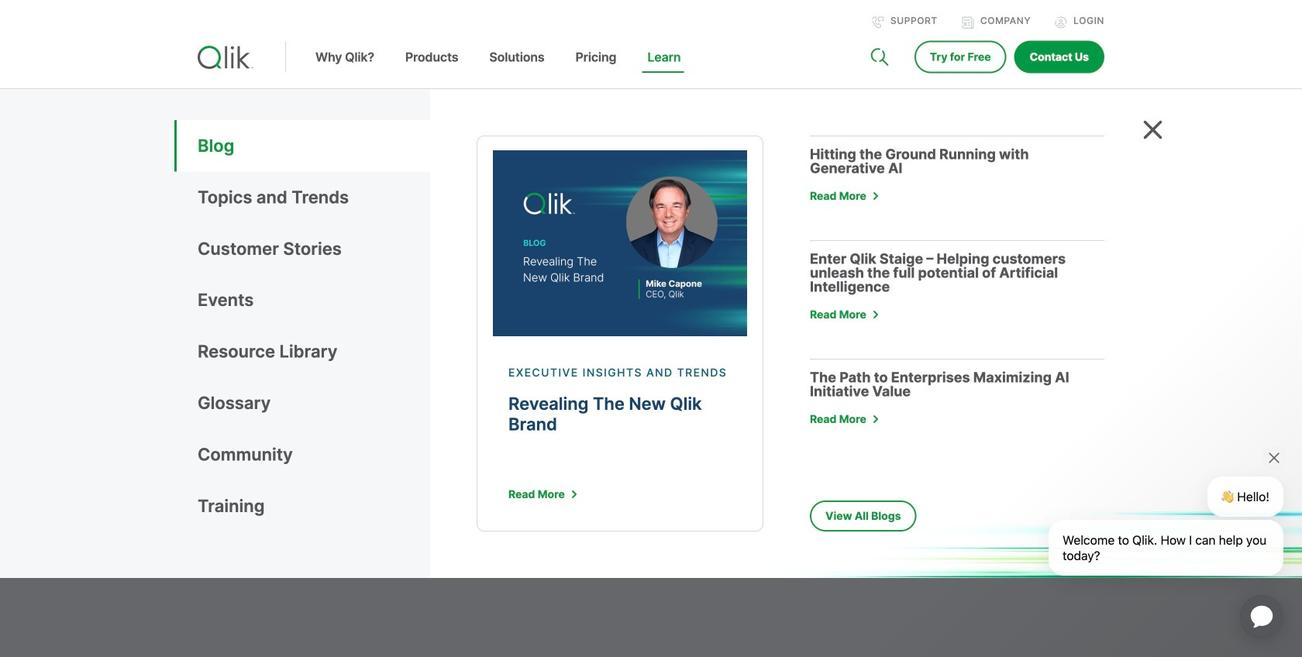 Task type: describe. For each thing, give the bounding box(es) containing it.
login image
[[1055, 16, 1068, 29]]

headshot of mike capone, ceo, qlik and the text "revealing the new qlik brand" image
[[493, 150, 747, 336]]

company image
[[962, 16, 974, 29]]

support image
[[872, 16, 885, 29]]



Task type: locate. For each thing, give the bounding box(es) containing it.
application
[[1222, 577, 1302, 657]]

qlik image
[[198, 46, 254, 69]]

close search image
[[1144, 120, 1163, 140]]



Task type: vqa. For each thing, say whether or not it's contained in the screenshot.
in to the middle
no



